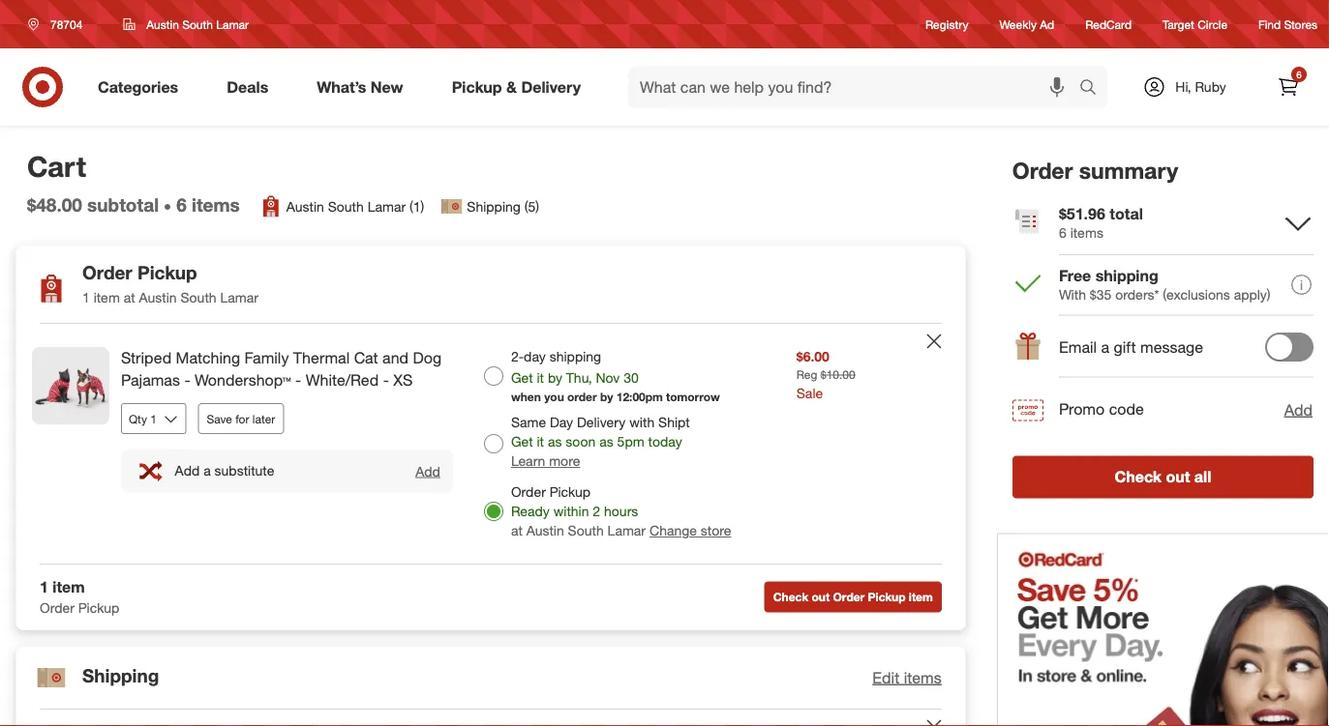 Task type: vqa. For each thing, say whether or not it's contained in the screenshot.
Austin in the dropdown button
yes



Task type: locate. For each thing, give the bounding box(es) containing it.
day
[[550, 414, 573, 431]]

lamar down the hours
[[608, 523, 646, 540]]

shipping up orders*
[[1095, 266, 1158, 285]]

order pickup 1 item at austin south lamar
[[82, 262, 258, 307]]

family
[[244, 349, 289, 368]]

1 vertical spatial get
[[511, 434, 533, 451]]

weekly ad
[[999, 17, 1054, 31]]

None radio
[[484, 435, 503, 454]]

cart
[[27, 149, 86, 183]]

out inside button
[[812, 590, 830, 605]]

at inside order pickup ready within 2 hours at austin south lamar change store
[[511, 523, 523, 540]]

items up order pickup 1 item at austin south lamar
[[192, 194, 240, 216]]

0 horizontal spatial check
[[773, 590, 808, 605]]

1 vertical spatial shipping
[[82, 665, 159, 687]]

30
[[624, 370, 639, 387]]

1 horizontal spatial a
[[1101, 338, 1109, 357]]

0 horizontal spatial shipping
[[82, 665, 159, 687]]

out
[[1166, 468, 1190, 487], [812, 590, 830, 605]]

0 horizontal spatial 6
[[176, 194, 187, 216]]

lamar left (1)
[[368, 198, 406, 215]]

what's new
[[317, 78, 403, 96]]

lamar inside dropdown button
[[216, 17, 249, 31]]

austin inside order pickup ready within 2 hours at austin south lamar change store
[[526, 523, 564, 540]]

0 vertical spatial shipping
[[1095, 266, 1158, 285]]

items down the $51.96
[[1070, 224, 1103, 241]]

add
[[1284, 401, 1313, 419], [175, 463, 200, 480], [415, 463, 440, 480]]

by up you
[[548, 370, 562, 387]]

pajamas
[[121, 371, 180, 390]]

south up the deals link
[[182, 17, 213, 31]]

nov
[[596, 370, 620, 387]]

2 vertical spatial 6
[[1059, 224, 1066, 241]]

1 horizontal spatial shipping
[[1095, 266, 1158, 285]]

learn more button
[[511, 452, 580, 472]]

orders*
[[1115, 286, 1159, 303]]

0 horizontal spatial items
[[192, 194, 240, 216]]

ready
[[511, 503, 550, 520]]

shipping
[[1095, 266, 1158, 285], [550, 349, 601, 366]]

2 horizontal spatial item
[[909, 590, 933, 605]]

edit
[[872, 669, 899, 688]]

promo code
[[1059, 401, 1144, 419]]

out inside button
[[1166, 468, 1190, 487]]

check for order summary
[[1115, 468, 1162, 487]]

1 vertical spatial delivery
[[577, 414, 626, 431]]

registry link
[[925, 16, 969, 32]]

weekly
[[999, 17, 1037, 31]]

lamar inside 'list'
[[368, 198, 406, 215]]

0 vertical spatial at
[[124, 290, 135, 307]]

0 horizontal spatial by
[[548, 370, 562, 387]]

order inside order pickup ready within 2 hours at austin south lamar change store
[[511, 484, 546, 501]]

order pickup ready within 2 hours at austin south lamar change store
[[511, 484, 731, 540]]

1 vertical spatial check
[[773, 590, 808, 605]]

stores
[[1284, 17, 1317, 31]]

shipping inside 'list'
[[467, 198, 521, 215]]

items inside $51.96 total 6 items
[[1070, 224, 1103, 241]]

2 horizontal spatial add
[[1284, 401, 1313, 419]]

search
[[1071, 79, 1117, 98]]

2 horizontal spatial 6
[[1296, 68, 1302, 80]]

$51.96
[[1059, 204, 1105, 223]]

- down matching
[[184, 371, 190, 390]]

1 vertical spatial items
[[1070, 224, 1103, 241]]

a left the "substitute"
[[203, 463, 211, 480]]

get inside the same day delivery with shipt get it as soon as 5pm today learn more
[[511, 434, 533, 451]]

6
[[1296, 68, 1302, 80], [176, 194, 187, 216], [1059, 224, 1066, 241]]

1 horizontal spatial -
[[295, 371, 301, 390]]

items right "edit"
[[904, 669, 942, 688]]

1 as from the left
[[548, 434, 562, 451]]

pickup inside order pickup ready within 2 hours at austin south lamar change store
[[550, 484, 591, 501]]

1 horizontal spatial by
[[600, 390, 613, 405]]

list
[[259, 195, 539, 218]]

a
[[1101, 338, 1109, 357], [203, 463, 211, 480]]

at down ready
[[511, 523, 523, 540]]

target circle
[[1163, 17, 1228, 31]]

1 horizontal spatial 1
[[82, 290, 90, 307]]

2 horizontal spatial -
[[383, 371, 389, 390]]

2 horizontal spatial items
[[1070, 224, 1103, 241]]

1 horizontal spatial at
[[511, 523, 523, 540]]

None radio
[[484, 367, 503, 386]]

delivery inside the same day delivery with shipt get it as soon as 5pm today learn more
[[577, 414, 626, 431]]

find
[[1259, 17, 1281, 31]]

6 items
[[176, 194, 240, 216]]

0 horizontal spatial shipping
[[550, 349, 601, 366]]

- left xs
[[383, 371, 389, 390]]

0 vertical spatial it
[[537, 370, 544, 387]]

0 horizontal spatial 1
[[40, 578, 48, 597]]

day
[[524, 349, 546, 366]]

shipping left (5)
[[467, 198, 521, 215]]

what's
[[317, 78, 366, 96]]

south left (1)
[[328, 198, 364, 215]]

0 horizontal spatial item
[[53, 578, 85, 597]]

0 vertical spatial by
[[548, 370, 562, 387]]

it up 'learn more' button
[[537, 434, 544, 451]]

0 horizontal spatial at
[[124, 290, 135, 307]]

same day delivery with shipt get it as soon as 5pm today learn more
[[511, 414, 690, 470]]

edit items
[[872, 669, 942, 688]]

striped matching family thermal cat and dog pajamas - wondershop&#8482; - white/red - xs image
[[32, 348, 109, 425]]

order
[[567, 390, 597, 405]]

out for 1
[[812, 590, 830, 605]]

6 right subtotal
[[176, 194, 187, 216]]

it
[[537, 370, 544, 387], [537, 434, 544, 451]]

shipping
[[467, 198, 521, 215], [82, 665, 159, 687]]

items for 6 items
[[192, 194, 240, 216]]

south up matching
[[181, 290, 216, 307]]

as down day
[[548, 434, 562, 451]]

1 get from the top
[[511, 370, 533, 387]]

1 vertical spatial shipping
[[550, 349, 601, 366]]

0 horizontal spatial add button
[[415, 462, 441, 481]]

pickup inside order pickup 1 item at austin south lamar
[[137, 262, 197, 284]]

0 vertical spatial a
[[1101, 338, 1109, 357]]

shipping down 1 item order pickup
[[82, 665, 159, 687]]

same
[[511, 414, 546, 431]]

1 vertical spatial at
[[511, 523, 523, 540]]

check inside button
[[1115, 468, 1162, 487]]

0 vertical spatial check
[[1115, 468, 1162, 487]]

check
[[1115, 468, 1162, 487], [773, 590, 808, 605]]

delivery right &
[[521, 78, 581, 96]]

- down thermal
[[295, 371, 301, 390]]

0 horizontal spatial add
[[175, 463, 200, 480]]

order inside order pickup 1 item at austin south lamar
[[82, 262, 132, 284]]

circle
[[1198, 17, 1228, 31]]

items for edit items
[[904, 669, 942, 688]]

lamar up family
[[220, 290, 258, 307]]

south inside 'list'
[[328, 198, 364, 215]]

redcard
[[1085, 17, 1132, 31]]

by down nov
[[600, 390, 613, 405]]

order for order pickup ready within 2 hours at austin south lamar change store
[[511, 484, 546, 501]]

order for order pickup 1 item at austin south lamar
[[82, 262, 132, 284]]

$51.96 total 6 items
[[1059, 204, 1143, 241]]

austin south lamar (1)
[[286, 198, 424, 215]]

6 down stores at right
[[1296, 68, 1302, 80]]

1 horizontal spatial add button
[[1283, 398, 1314, 422]]

a inside group
[[203, 463, 211, 480]]

items inside edit items dropdown button
[[904, 669, 942, 688]]

a left gift
[[1101, 338, 1109, 357]]

shipping inside the 2-day shipping get it by thu, nov 30 when you order by 12:00pm tomorrow
[[550, 349, 601, 366]]

1 horizontal spatial check
[[1115, 468, 1162, 487]]

email a gift message
[[1059, 338, 1203, 357]]

2 get from the top
[[511, 434, 533, 451]]

1 horizontal spatial items
[[904, 669, 942, 688]]

1 horizontal spatial 6
[[1059, 224, 1066, 241]]

more
[[549, 453, 580, 470]]

item inside button
[[909, 590, 933, 605]]

add for add a substitute
[[175, 463, 200, 480]]

1 vertical spatial a
[[203, 463, 211, 480]]

78704 button
[[15, 7, 103, 42]]

0 horizontal spatial out
[[812, 590, 830, 605]]

order inside button
[[833, 590, 865, 605]]

get up when on the bottom left of the page
[[511, 370, 533, 387]]

striped matching family thermal cat and dog pajamas - wondershop™ - white/red - xs
[[121, 349, 442, 390]]

0 vertical spatial get
[[511, 370, 533, 387]]

promo
[[1059, 401, 1104, 419]]

0 vertical spatial delivery
[[521, 78, 581, 96]]

south down 2
[[568, 523, 604, 540]]

1 horizontal spatial item
[[94, 290, 120, 307]]

1 vertical spatial 6
[[176, 194, 187, 216]]

0 vertical spatial 6
[[1296, 68, 1302, 80]]

email
[[1059, 338, 1097, 357]]

1 it from the top
[[537, 370, 544, 387]]

add button
[[1283, 398, 1314, 422], [415, 462, 441, 481]]

1 vertical spatial out
[[812, 590, 830, 605]]

pickup
[[452, 78, 502, 96], [137, 262, 197, 284], [550, 484, 591, 501], [868, 590, 906, 605], [78, 600, 119, 617]]

2 it from the top
[[537, 434, 544, 451]]

delivery up soon
[[577, 414, 626, 431]]

hi, ruby
[[1175, 78, 1226, 95]]

lamar up deals
[[216, 17, 249, 31]]

2
[[593, 503, 600, 520]]

order summary
[[1012, 157, 1178, 184]]

message
[[1140, 338, 1203, 357]]

find stores link
[[1259, 16, 1317, 32]]

it down day
[[537, 370, 544, 387]]

at up the striped
[[124, 290, 135, 307]]

2 as from the left
[[599, 434, 613, 451]]

registry
[[925, 17, 969, 31]]

xs
[[393, 371, 413, 390]]

1 horizontal spatial add
[[415, 463, 440, 480]]

0 horizontal spatial as
[[548, 434, 562, 451]]

1 horizontal spatial out
[[1166, 468, 1190, 487]]

6 down the $51.96
[[1059, 224, 1066, 241]]

get up learn
[[511, 434, 533, 451]]

as
[[548, 434, 562, 451], [599, 434, 613, 451]]

1 vertical spatial 1
[[40, 578, 48, 597]]

0 vertical spatial shipping
[[467, 198, 521, 215]]

check inside button
[[773, 590, 808, 605]]

0 horizontal spatial a
[[203, 463, 211, 480]]

shipping up the thu,
[[550, 349, 601, 366]]

6 for 6 items
[[176, 194, 187, 216]]

delivery for day
[[577, 414, 626, 431]]

all
[[1194, 468, 1211, 487]]

1 vertical spatial add button
[[415, 462, 441, 481]]

add a substitute
[[175, 463, 274, 480]]

0 vertical spatial items
[[192, 194, 240, 216]]

1
[[82, 290, 90, 307], [40, 578, 48, 597]]

a for email
[[1101, 338, 1109, 357]]

1 vertical spatial it
[[537, 434, 544, 451]]

as left 5pm
[[599, 434, 613, 451]]

check out all button
[[1012, 457, 1314, 499]]

0 vertical spatial out
[[1166, 468, 1190, 487]]

out for order summary
[[1166, 468, 1190, 487]]

save
[[207, 412, 232, 426]]

austin inside austin south lamar dropdown button
[[147, 17, 179, 31]]

$6.00 reg $10.00 sale
[[796, 349, 855, 401]]

1 inside order pickup 1 item at austin south lamar
[[82, 290, 90, 307]]

target circle link
[[1163, 16, 1228, 32]]

0 horizontal spatial -
[[184, 371, 190, 390]]

order
[[1012, 157, 1073, 184], [82, 262, 132, 284], [511, 484, 546, 501], [833, 590, 865, 605], [40, 600, 75, 617]]

1 horizontal spatial as
[[599, 434, 613, 451]]

2 vertical spatial items
[[904, 669, 942, 688]]

hours
[[604, 503, 638, 520]]

1 horizontal spatial shipping
[[467, 198, 521, 215]]

0 vertical spatial 1
[[82, 290, 90, 307]]

south
[[182, 17, 213, 31], [328, 198, 364, 215], [181, 290, 216, 307], [568, 523, 604, 540]]

new
[[371, 78, 403, 96]]



Task type: describe. For each thing, give the bounding box(es) containing it.
deals link
[[210, 66, 293, 108]]

for
[[235, 412, 249, 426]]

check out order pickup item button
[[764, 582, 942, 613]]

pickup inside 1 item order pickup
[[78, 600, 119, 617]]

a for add
[[203, 463, 211, 480]]

$6.00
[[796, 349, 829, 366]]

later
[[252, 412, 275, 426]]

list containing austin south lamar (1)
[[259, 195, 539, 218]]

subtotal
[[87, 194, 159, 216]]

2 - from the left
[[295, 371, 301, 390]]

lamar inside order pickup ready within 2 hours at austin south lamar change store
[[608, 523, 646, 540]]

thermal
[[293, 349, 350, 368]]

white/red
[[306, 371, 379, 390]]

Store pickup radio
[[484, 502, 503, 522]]

you
[[544, 390, 564, 405]]

code
[[1109, 401, 1144, 419]]

What can we help you find? suggestions appear below search field
[[628, 66, 1084, 108]]

and
[[382, 349, 409, 368]]

it inside the 2-day shipping get it by thu, nov 30 when you order by 12:00pm tomorrow
[[537, 370, 544, 387]]

weekly ad link
[[999, 16, 1054, 32]]

south inside order pickup 1 item at austin south lamar
[[181, 290, 216, 307]]

save for later button
[[198, 403, 284, 434]]

sale
[[796, 385, 823, 401]]

redcard link
[[1085, 16, 1132, 32]]

cart item ready to fulfill group
[[16, 324, 965, 564]]

austin inside 'list'
[[286, 198, 324, 215]]

find stores
[[1259, 17, 1317, 31]]

1 vertical spatial by
[[600, 390, 613, 405]]

none radio inside cart item ready to fulfill group
[[484, 435, 503, 454]]

item inside 1 item order pickup
[[53, 578, 85, 597]]

pickup & delivery
[[452, 78, 581, 96]]

add for the topmost add button
[[1284, 401, 1313, 419]]

shipt
[[658, 414, 690, 431]]

change store button
[[650, 522, 731, 541]]

$35
[[1090, 286, 1111, 303]]

6 link
[[1267, 66, 1310, 108]]

order for order summary
[[1012, 157, 1073, 184]]

get inside the 2-day shipping get it by thu, nov 30 when you order by 12:00pm tomorrow
[[511, 370, 533, 387]]

shipping for shipping (5)
[[467, 198, 521, 215]]

item inside order pickup 1 item at austin south lamar
[[94, 290, 120, 307]]

learn
[[511, 453, 545, 470]]

with
[[629, 414, 655, 431]]

1 - from the left
[[184, 371, 190, 390]]

pickup inside pickup & delivery link
[[452, 78, 502, 96]]

target redcard save 5% get more every day. in store & online. apply now for a credit or debit redcard. *some restrictions apply. image
[[997, 534, 1329, 727]]

1 item order pickup
[[40, 578, 119, 617]]

(exclusions
[[1163, 286, 1230, 303]]

total
[[1109, 204, 1143, 223]]

lamar inside order pickup 1 item at austin south lamar
[[220, 290, 258, 307]]

check out all
[[1115, 468, 1211, 487]]

order inside 1 item order pickup
[[40, 600, 75, 617]]

tomorrow
[[666, 390, 720, 405]]

0 vertical spatial add button
[[1283, 398, 1314, 422]]

austin inside order pickup 1 item at austin south lamar
[[139, 290, 177, 307]]

$48.00
[[27, 194, 82, 216]]

austin south lamar button
[[111, 7, 261, 42]]

what's new link
[[300, 66, 428, 108]]

thu,
[[566, 370, 592, 387]]

free
[[1059, 266, 1091, 285]]

2-
[[511, 349, 524, 366]]

within
[[553, 503, 589, 520]]

soon
[[566, 434, 596, 451]]

shipping inside the free shipping with $35 orders* (exclusions apply)
[[1095, 266, 1158, 285]]

ruby
[[1195, 78, 1226, 95]]

striped matching family thermal cat and dog pajamas - wondershop™ - white/red - xs link
[[121, 348, 453, 392]]

change
[[650, 523, 697, 540]]

check for 1
[[773, 590, 808, 605]]

south inside order pickup ready within 2 hours at austin south lamar change store
[[568, 523, 604, 540]]

with
[[1059, 286, 1086, 303]]

apply)
[[1234, 286, 1270, 303]]

shipping for shipping
[[82, 665, 159, 687]]

ad
[[1040, 17, 1054, 31]]

gift
[[1114, 338, 1136, 357]]

deals
[[227, 78, 268, 96]]

2-day shipping get it by thu, nov 30 when you order by 12:00pm tomorrow
[[511, 349, 720, 405]]

pickup inside check out order pickup item button
[[868, 590, 906, 605]]

free shipping with $35 orders* (exclusions apply)
[[1059, 266, 1270, 303]]

at inside order pickup 1 item at austin south lamar
[[124, 290, 135, 307]]

striped
[[121, 349, 171, 368]]

add for left add button
[[415, 463, 440, 480]]

edit items button
[[872, 667, 942, 690]]

$10.00
[[821, 368, 855, 382]]

6 for 6
[[1296, 68, 1302, 80]]

summary
[[1079, 157, 1178, 184]]

&
[[506, 78, 517, 96]]

it inside the same day delivery with shipt get it as soon as 5pm today learn more
[[537, 434, 544, 451]]

78704
[[50, 17, 83, 31]]

wondershop™
[[195, 371, 291, 390]]

3 - from the left
[[383, 371, 389, 390]]

6 inside $51.96 total 6 items
[[1059, 224, 1066, 241]]

austin south lamar
[[147, 17, 249, 31]]

cat
[[354, 349, 378, 368]]

pickup & delivery link
[[435, 66, 605, 108]]

1 inside 1 item order pickup
[[40, 578, 48, 597]]

(1)
[[409, 198, 424, 215]]

when
[[511, 390, 541, 405]]

south inside dropdown button
[[182, 17, 213, 31]]

target
[[1163, 17, 1194, 31]]

hi,
[[1175, 78, 1191, 95]]

5pm
[[617, 434, 644, 451]]

save for later
[[207, 412, 275, 426]]

reg
[[796, 368, 817, 382]]

today
[[648, 434, 682, 451]]

delivery for &
[[521, 78, 581, 96]]

store
[[701, 523, 731, 540]]



